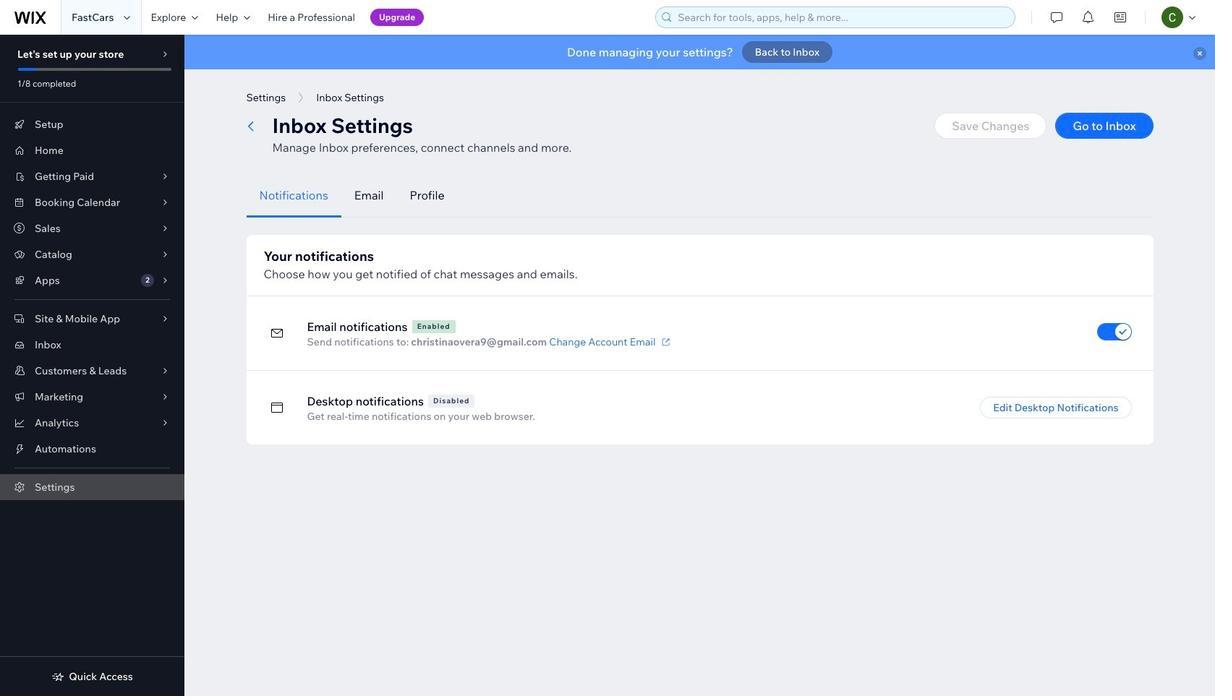 Task type: describe. For each thing, give the bounding box(es) containing it.
Search for tools, apps, help & more... field
[[674, 7, 1011, 27]]



Task type: vqa. For each thing, say whether or not it's contained in the screenshot.
Forms within the Sidebar ELEMENT
no



Task type: locate. For each thing, give the bounding box(es) containing it.
sidebar element
[[0, 35, 185, 697]]

alert
[[185, 35, 1216, 69]]



